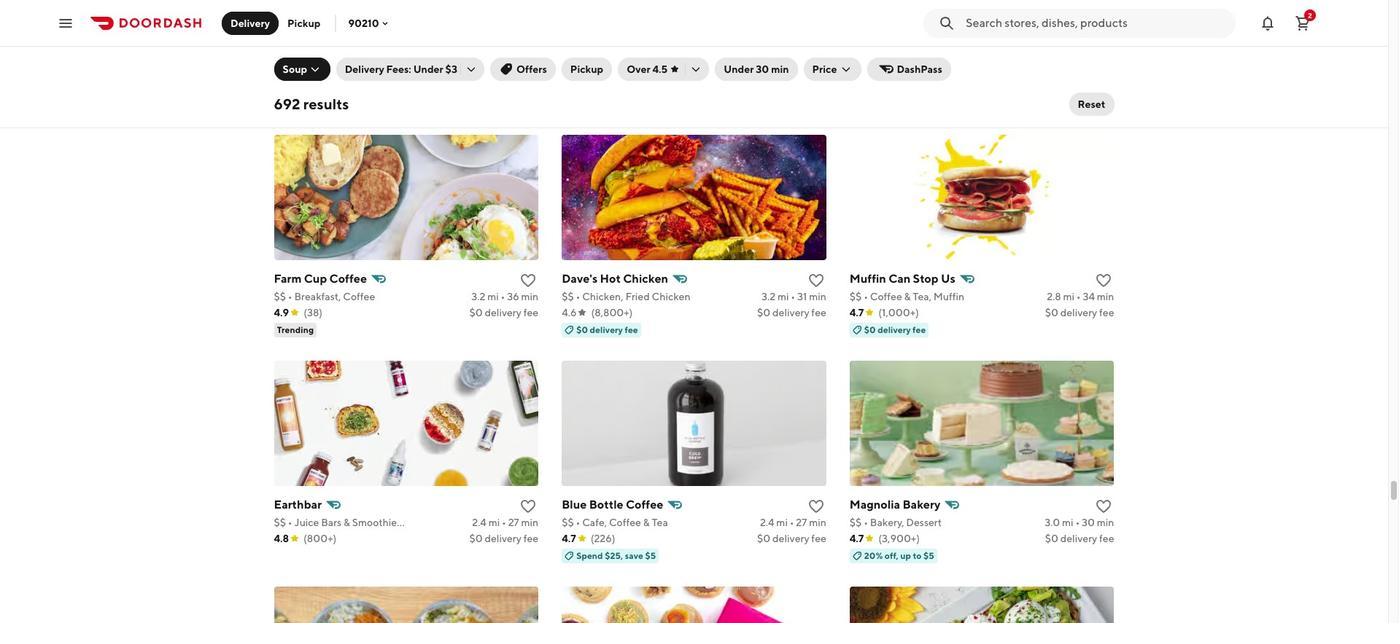 Task type: vqa. For each thing, say whether or not it's contained in the screenshot.


Task type: locate. For each thing, give the bounding box(es) containing it.
1 vertical spatial off,
[[885, 551, 899, 562]]

min for cup
[[521, 291, 539, 303]]

tea down blue bottle coffee
[[652, 517, 668, 529]]

pickup up the
[[288, 17, 321, 29]]

4.7 for magnolia bakery
[[850, 533, 864, 545]]

fee for farm cup coffee
[[524, 307, 539, 319]]

1 4.6 from the top
[[562, 81, 577, 92]]

(4,900+)
[[880, 81, 921, 92]]

0 horizontal spatial pickup
[[288, 17, 321, 29]]

2 $0 delivery fee from the left
[[865, 325, 926, 335]]

delivery for earthbar
[[485, 533, 522, 545]]

30
[[756, 63, 769, 75], [1082, 517, 1095, 529]]

4.7
[[274, 81, 288, 92], [850, 307, 864, 319], [562, 533, 576, 545], [850, 533, 864, 545]]

farm
[[274, 272, 302, 286]]

chicken up fried
[[623, 272, 669, 286]]

delivery for magnolia bakery
[[1061, 533, 1098, 545]]

1 horizontal spatial pickup
[[571, 63, 604, 75]]

0 vertical spatial 30
[[756, 63, 769, 75]]

4.8 for $​0 delivery fee
[[850, 81, 865, 92]]

20% down "(3,900+)"
[[865, 551, 883, 562]]

to
[[364, 98, 373, 109], [913, 551, 922, 562]]

click to add this store to your saved list image up price
[[808, 46, 825, 63]]

$0 for muffin
[[865, 325, 876, 335]]

breakfast right burrito,
[[954, 65, 998, 76]]

1 vertical spatial delivery
[[345, 63, 384, 75]]

2.4 for blue bottle coffee
[[760, 517, 775, 529]]

fees:
[[387, 63, 411, 75]]

shop
[[925, 46, 953, 60]]

$
[[274, 65, 280, 76]]

4.7 down magnolia
[[850, 533, 864, 545]]

breakfast,
[[294, 291, 341, 303]]

cafe, for coffee
[[288, 65, 313, 76]]

4.7 down $
[[274, 81, 288, 92]]

0 horizontal spatial tea
[[377, 46, 396, 60]]

click to add this store to your saved list image up offers
[[520, 46, 537, 63]]

$$
[[562, 65, 574, 76], [850, 65, 862, 76], [274, 291, 286, 303], [562, 291, 574, 303], [850, 291, 862, 303], [274, 517, 286, 529], [562, 517, 574, 529], [850, 517, 862, 529]]

0 vertical spatial pickup button
[[279, 11, 329, 35]]

1 horizontal spatial cafe,
[[582, 517, 607, 529]]

0 horizontal spatial cafe,
[[288, 65, 313, 76]]

up down "(3,900+)"
[[901, 551, 912, 562]]

pickup for left the pickup button
[[288, 17, 321, 29]]

magnolia
[[850, 498, 901, 512]]

$​0 delivery fee for muffin can stop us
[[1046, 307, 1115, 319]]

snacks
[[406, 517, 439, 529]]

0 vertical spatial cafe,
[[288, 65, 313, 76]]

0 horizontal spatial 20%
[[316, 98, 334, 109]]

2 breakfast from the left
[[954, 65, 998, 76]]

$$ for blue bottle coffee
[[562, 517, 574, 529]]

to right the results
[[364, 98, 373, 109]]

$0 for dave's
[[577, 325, 588, 335]]

4.9
[[274, 307, 289, 319]]

dashpass
[[897, 63, 943, 75]]

delivery inside delivery button
[[231, 17, 270, 29]]

off, down "(3,900+)"
[[885, 551, 899, 562]]

click to add this store to your saved list image for coffee
[[808, 498, 825, 516]]

2 horizontal spatial click to add this store to your saved list image
[[1096, 272, 1113, 289]]

under left $3
[[414, 63, 444, 75]]

1.8
[[474, 65, 486, 76]]

692
[[274, 96, 300, 112]]

30 left 40 at the right of page
[[756, 63, 769, 75]]

fee
[[524, 81, 539, 92], [812, 81, 827, 92], [1100, 81, 1115, 92], [524, 307, 539, 319], [812, 307, 827, 319], [1100, 307, 1115, 319], [625, 325, 638, 335], [913, 325, 926, 335], [524, 533, 539, 545], [812, 533, 827, 545], [1100, 533, 1115, 545]]

$​0 for blue bottle coffee
[[758, 533, 771, 545]]

34
[[1083, 291, 1095, 303]]

min
[[772, 63, 789, 75], [521, 65, 539, 76], [809, 65, 827, 76], [521, 291, 539, 303], [809, 291, 827, 303], [1097, 291, 1115, 303], [521, 517, 539, 529], [809, 517, 827, 529], [1097, 517, 1115, 529]]

$​0 delivery fee for blue bottle coffee
[[758, 533, 827, 545]]

tea up the fees:
[[377, 46, 396, 60]]

fee for cofax coffee shop
[[1100, 81, 1115, 92]]

0 horizontal spatial click to add this store to your saved list image
[[520, 272, 537, 289]]

click to add this store to your saved list image up 3.2 mi • 36 min
[[520, 272, 537, 289]]

1 horizontal spatial 30
[[1082, 517, 1095, 529]]

$​0 delivery fee for the coffee bean & tea leaf
[[470, 81, 539, 92]]

1 horizontal spatial click to add this store to your saved list image
[[808, 46, 825, 63]]

min for hot
[[809, 291, 827, 303]]

1 3.2 from the left
[[472, 291, 486, 303]]

4.8 down the cofax at right
[[850, 81, 865, 92]]

4.6 down "pavilions"
[[562, 81, 577, 92]]

0 vertical spatial to
[[364, 98, 373, 109]]

$$ down muffin can stop us
[[850, 291, 862, 303]]

1 27 from the left
[[508, 517, 519, 529]]

$​0 delivery fee for magnolia bakery
[[1046, 533, 1115, 545]]

$$ down earthbar
[[274, 517, 286, 529]]

$$ down blue
[[562, 517, 574, 529]]

4.6
[[562, 81, 577, 92], [562, 307, 577, 319]]

1 horizontal spatial 3.2
[[762, 291, 776, 303]]

click to add this store to your saved list image up 3.0 mi • 30 min
[[1096, 498, 1113, 516]]

click to add this store to your saved list image up 3.2 mi • 31 min
[[808, 272, 825, 289]]

$0 delivery fee down (8,800+)
[[577, 325, 638, 335]]

(1,600+)
[[303, 81, 342, 92]]

$0 delivery fee
[[577, 325, 638, 335], [865, 325, 926, 335]]

0 horizontal spatial 3.2
[[472, 291, 486, 303]]

0 horizontal spatial 2.4 mi • 27 min
[[472, 517, 539, 529]]

dessert
[[907, 517, 942, 529]]

1 horizontal spatial $5
[[646, 551, 656, 562]]

chicken,
[[582, 291, 624, 303]]

0 vertical spatial delivery
[[231, 17, 270, 29]]

blue
[[562, 498, 587, 512]]

1 horizontal spatial 2.4 mi • 27 min
[[760, 517, 827, 529]]

juice
[[294, 517, 319, 529]]

$$ • breakfast, coffee
[[274, 291, 375, 303]]

1 $0 from the left
[[577, 325, 588, 335]]

over 4.5
[[627, 63, 668, 75]]

$$ down magnolia
[[850, 517, 862, 529]]

1 horizontal spatial $0
[[865, 325, 876, 335]]

0 horizontal spatial 4.8
[[274, 533, 289, 545]]

spend
[[577, 551, 603, 562]]

mi for magnolia bakery
[[1063, 517, 1074, 529]]

1 horizontal spatial 27
[[796, 517, 807, 529]]

breakfast up '(4,900+)'
[[871, 65, 915, 76]]

delivery
[[485, 81, 522, 92], [773, 81, 810, 92], [1061, 81, 1098, 92], [485, 307, 522, 319], [773, 307, 810, 319], [1061, 307, 1098, 319], [590, 325, 623, 335], [878, 325, 911, 335], [485, 533, 522, 545], [773, 533, 810, 545], [1061, 533, 1098, 545]]

1 horizontal spatial delivery
[[345, 63, 384, 75]]

$0 down $$ • coffee & tea, muffin
[[865, 325, 876, 335]]

$25,
[[605, 551, 623, 562]]

1 vertical spatial pickup
[[571, 63, 604, 75]]

click to add this store to your saved list image up 2.8 mi • 34 min
[[1096, 272, 1113, 289]]

click to add this store to your saved list image
[[808, 46, 825, 63], [520, 272, 537, 289], [1096, 272, 1113, 289]]

$5 down the 'delivery fees: under $3'
[[375, 98, 386, 109]]

1 horizontal spatial up
[[901, 551, 912, 562]]

to down "(3,900+)"
[[913, 551, 922, 562]]

chicken right fried
[[652, 291, 691, 303]]

trending
[[277, 325, 314, 335]]

4.7 left (226)
[[562, 533, 576, 545]]

& up save
[[643, 517, 650, 529]]

$$ • grocery, convenience
[[562, 65, 686, 76]]

pickup down "pavilions"
[[571, 63, 604, 75]]

$0 delivery fee down (1,000+)
[[865, 325, 926, 335]]

2 2.4 mi • 27 min from the left
[[760, 517, 827, 529]]

coffee
[[297, 46, 335, 60], [885, 46, 922, 60], [315, 65, 347, 76], [330, 272, 367, 286], [343, 291, 375, 303], [871, 291, 903, 303], [626, 498, 664, 512], [609, 517, 641, 529]]

1 vertical spatial chicken
[[652, 291, 691, 303]]

pavilions
[[562, 46, 611, 60]]

off, down (1,600+)
[[336, 98, 350, 109]]

$5 down dessert
[[924, 551, 935, 562]]

1 horizontal spatial breakfast
[[954, 65, 998, 76]]

click to add this store to your saved list image left magnolia
[[808, 498, 825, 516]]

burrito,
[[917, 65, 952, 76]]

grocery,
[[582, 65, 622, 76]]

1 horizontal spatial tea
[[652, 517, 668, 529]]

$0 down chicken,
[[577, 325, 588, 335]]

4.7 left (1,000+)
[[850, 307, 864, 319]]

mi for farm cup coffee
[[488, 291, 499, 303]]

coffee up (1,600+)
[[315, 65, 347, 76]]

fee for earthbar
[[524, 533, 539, 545]]

0 vertical spatial muffin
[[850, 272, 887, 286]]

$​0 for earthbar
[[470, 533, 483, 545]]

1 $0 delivery fee from the left
[[577, 325, 638, 335]]

1 vertical spatial 4.8
[[274, 533, 289, 545]]

1 vertical spatial 20%
[[865, 551, 883, 562]]

magnolia bakery
[[850, 498, 941, 512]]

4.8
[[850, 81, 865, 92], [274, 533, 289, 545]]

$$ for muffin can stop us
[[850, 291, 862, 303]]

up right the results
[[352, 98, 363, 109]]

over
[[627, 63, 651, 75]]

0 horizontal spatial breakfast
[[871, 65, 915, 76]]

30 right 3.0
[[1082, 517, 1095, 529]]

$​0 for farm cup coffee
[[470, 307, 483, 319]]

1 horizontal spatial pickup button
[[562, 58, 612, 81]]

click to add this store to your saved list image
[[520, 46, 537, 63], [808, 272, 825, 289], [520, 498, 537, 516], [808, 498, 825, 516], [1096, 498, 1113, 516]]

notification bell image
[[1260, 14, 1277, 32]]

click to add this store to your saved list image left blue
[[520, 498, 537, 516]]

1 horizontal spatial under
[[724, 63, 754, 75]]

3.0 mi • 30 min
[[1045, 517, 1115, 529]]

pickup button up the
[[279, 11, 329, 35]]

2 $0 from the left
[[865, 325, 876, 335]]

40
[[794, 65, 807, 76]]

2 under from the left
[[724, 63, 754, 75]]

3 items, open order cart image
[[1295, 14, 1312, 32]]

mi for earthbar
[[489, 517, 500, 529]]

under left 1.9
[[724, 63, 754, 75]]

offers
[[517, 63, 547, 75]]

2 3.2 from the left
[[762, 291, 776, 303]]

2 27 from the left
[[796, 517, 807, 529]]

0 horizontal spatial 2.4
[[472, 517, 487, 529]]

0 vertical spatial 4.8
[[850, 81, 865, 92]]

$5 right save
[[646, 551, 656, 562]]

deals:
[[289, 98, 314, 109]]

1 2.4 mi • 27 min from the left
[[472, 517, 539, 529]]

1 horizontal spatial $0 delivery fee
[[865, 325, 926, 335]]

3.2 left 31
[[762, 291, 776, 303]]

min for bottle
[[809, 517, 827, 529]]

1 vertical spatial muffin
[[934, 291, 965, 303]]

1 horizontal spatial 2.4
[[760, 517, 775, 529]]

0 horizontal spatial $0
[[577, 325, 588, 335]]

1 vertical spatial 4.6
[[562, 307, 577, 319]]

dave's
[[562, 272, 598, 286]]

$​0 for cofax coffee shop
[[1046, 81, 1059, 92]]

4.7 for muffin can stop us
[[850, 307, 864, 319]]

pickup button left over
[[562, 58, 612, 81]]

$​0 delivery fee
[[470, 81, 539, 92], [758, 81, 827, 92], [1046, 81, 1115, 92], [470, 307, 539, 319], [758, 307, 827, 319], [1046, 307, 1115, 319], [470, 533, 539, 545], [758, 533, 827, 545], [1046, 533, 1115, 545]]

0 horizontal spatial 27
[[508, 517, 519, 529]]

1 breakfast from the left
[[871, 65, 915, 76]]

$​0 delivery fee for pavilions
[[758, 81, 827, 92]]

bean
[[337, 46, 365, 60]]

(38)
[[304, 307, 323, 319]]

$$ down "dave's"
[[562, 291, 574, 303]]

1.9
[[760, 65, 772, 76]]

pickup button
[[279, 11, 329, 35], [562, 58, 612, 81]]

delivery for dave's hot chicken
[[773, 307, 810, 319]]

reset button
[[1070, 93, 1115, 116]]

coffee up dashpass at the right top
[[885, 46, 922, 60]]

20% down (1,600+)
[[316, 98, 334, 109]]

3.2 for coffee
[[472, 291, 486, 303]]

muffin left can
[[850, 272, 887, 286]]

$0
[[577, 325, 588, 335], [865, 325, 876, 335]]

cafe, up (226)
[[582, 517, 607, 529]]

muffin
[[850, 272, 887, 286], [934, 291, 965, 303]]

$​0 for the coffee bean & tea leaf
[[470, 81, 483, 92]]

$$ up "4.9"
[[274, 291, 286, 303]]

1 horizontal spatial 20%
[[865, 551, 883, 562]]

1 vertical spatial cafe,
[[582, 517, 607, 529]]

price
[[813, 63, 837, 75]]

min inside button
[[772, 63, 789, 75]]

4.6 down "dave's"
[[562, 307, 577, 319]]

$3
[[446, 63, 458, 75]]

1 2.4 from the left
[[472, 517, 487, 529]]

coffee down blue bottle coffee
[[609, 517, 641, 529]]

4.7 for blue bottle coffee
[[562, 533, 576, 545]]

2
[[1309, 11, 1313, 19]]

mi
[[488, 65, 499, 76], [774, 65, 786, 76], [488, 291, 499, 303], [778, 291, 789, 303], [1064, 291, 1075, 303], [489, 517, 500, 529], [777, 517, 788, 529], [1063, 517, 1074, 529]]

90210
[[348, 17, 379, 29]]

1 horizontal spatial off,
[[885, 551, 899, 562]]

2.4 for earthbar
[[472, 517, 487, 529]]

2 4.6 from the top
[[562, 307, 577, 319]]

fried
[[626, 291, 650, 303]]

fee for blue bottle coffee
[[812, 533, 827, 545]]

0 horizontal spatial 30
[[756, 63, 769, 75]]

click to add this store to your saved list image for bean
[[520, 46, 537, 63]]

fee for the coffee bean & tea leaf
[[524, 81, 539, 92]]

cafe, right $
[[288, 65, 313, 76]]

3.0
[[1045, 517, 1061, 529]]

us
[[941, 272, 956, 286]]

delivery for blue bottle coffee
[[773, 533, 810, 545]]

0 vertical spatial pickup
[[288, 17, 321, 29]]

0 horizontal spatial delivery
[[231, 17, 270, 29]]

4.6 for $​0 delivery fee
[[562, 81, 577, 92]]

0 vertical spatial tea
[[377, 46, 396, 60]]

$$ down "pavilions"
[[562, 65, 574, 76]]

(8,800+)
[[591, 307, 633, 319]]

0 horizontal spatial under
[[414, 63, 444, 75]]

soup button
[[274, 58, 330, 81]]

$​0 for magnolia bakery
[[1046, 533, 1059, 545]]

0 vertical spatial chicken
[[623, 272, 669, 286]]

& left tea, at the right
[[905, 291, 911, 303]]

(3,900+)
[[879, 533, 920, 545]]

0 vertical spatial 4.6
[[562, 81, 577, 92]]

0 horizontal spatial $0 delivery fee
[[577, 325, 638, 335]]

mi for dave's hot chicken
[[778, 291, 789, 303]]

3.2 left 36
[[472, 291, 486, 303]]

$​0 for dave's hot chicken
[[758, 307, 771, 319]]

$​0
[[470, 81, 483, 92], [758, 81, 771, 92], [1046, 81, 1059, 92], [470, 307, 483, 319], [758, 307, 771, 319], [1046, 307, 1059, 319], [470, 533, 483, 545], [758, 533, 771, 545], [1046, 533, 1059, 545]]

breakfast
[[871, 65, 915, 76], [954, 65, 998, 76]]

0 horizontal spatial off,
[[336, 98, 350, 109]]

0 vertical spatial up
[[352, 98, 363, 109]]

fee for dave's hot chicken
[[812, 307, 827, 319]]

& right bars
[[344, 517, 350, 529]]

delivery fees: under $3
[[345, 63, 458, 75]]

2 horizontal spatial $5
[[924, 551, 935, 562]]

tea
[[377, 46, 396, 60], [652, 517, 668, 529]]

4.8 down earthbar
[[274, 533, 289, 545]]

0 vertical spatial 20%
[[316, 98, 334, 109]]

2 2.4 from the left
[[760, 517, 775, 529]]

1 horizontal spatial 4.8
[[850, 81, 865, 92]]

delivery for delivery
[[231, 17, 270, 29]]

delivery
[[231, 17, 270, 29], [345, 63, 384, 75]]

pickup
[[288, 17, 321, 29], [571, 63, 604, 75]]

27 for earthbar
[[508, 517, 519, 529]]

1 vertical spatial to
[[913, 551, 922, 562]]

1 vertical spatial up
[[901, 551, 912, 562]]

muffin down us
[[934, 291, 965, 303]]



Task type: describe. For each thing, give the bounding box(es) containing it.
$$ for farm cup coffee
[[274, 291, 286, 303]]

2.8 mi • 34 min
[[1047, 291, 1115, 303]]

2.8
[[1047, 291, 1062, 303]]

smoothies,
[[352, 517, 404, 529]]

delivery for muffin can stop us
[[1061, 307, 1098, 319]]

under 30 min
[[724, 63, 789, 75]]

coffee right breakfast,
[[343, 291, 375, 303]]

0 horizontal spatial muffin
[[850, 272, 887, 286]]

2.4 mi • 27 min for earthbar
[[472, 517, 539, 529]]

hot
[[600, 272, 621, 286]]

$0 delivery fee for can
[[865, 325, 926, 335]]

deals: 20% off, up to $5
[[289, 98, 386, 109]]

click to add this store to your saved list image for muffin can stop us
[[1096, 272, 1113, 289]]

spend $25, save $5
[[577, 551, 656, 562]]

cofax coffee shop
[[850, 46, 953, 60]]

4.6 for (8,800+)
[[562, 307, 577, 319]]

27 for blue bottle coffee
[[796, 517, 807, 529]]

$​0 delivery fee for earthbar
[[470, 533, 539, 545]]

$$ for magnolia bakery
[[850, 517, 862, 529]]

1 horizontal spatial to
[[913, 551, 922, 562]]

results
[[303, 96, 349, 112]]

min for coffee
[[521, 65, 539, 76]]

(1,000+)
[[879, 307, 919, 319]]

20% off, up to $5
[[865, 551, 935, 562]]

dashpass button
[[868, 58, 952, 81]]

leaf
[[399, 46, 423, 60]]

(800+)
[[304, 533, 337, 545]]

min for bakery
[[1097, 517, 1115, 529]]

earthbar
[[274, 498, 322, 512]]

2 button
[[1289, 8, 1318, 38]]

$$ • breakfast burrito, breakfast
[[850, 65, 998, 76]]

0 horizontal spatial pickup button
[[279, 11, 329, 35]]

blue bottle coffee
[[562, 498, 664, 512]]

dave's hot chicken
[[562, 272, 669, 286]]

under inside button
[[724, 63, 754, 75]]

Store search: begin typing to search for stores available on DoorDash text field
[[966, 15, 1228, 31]]

the
[[274, 46, 295, 60]]

over 4.5 button
[[618, 58, 710, 81]]

click to add this store to your saved list image for farm cup coffee
[[520, 272, 537, 289]]

tea,
[[913, 291, 932, 303]]

1 vertical spatial pickup button
[[562, 58, 612, 81]]

bottle
[[589, 498, 624, 512]]

cup
[[304, 272, 327, 286]]

1 horizontal spatial muffin
[[934, 291, 965, 303]]

36
[[507, 291, 519, 303]]

price button
[[804, 58, 862, 81]]

1 vertical spatial 30
[[1082, 517, 1095, 529]]

delivery for delivery fees: under $3
[[345, 63, 384, 75]]

& right bean
[[367, 46, 375, 60]]

click to add this store to your saved list image for pavilions
[[808, 46, 825, 63]]

$$ • coffee & tea, muffin
[[850, 291, 965, 303]]

mi for pavilions
[[774, 65, 786, 76]]

0 vertical spatial off,
[[336, 98, 350, 109]]

$$ • cafe, coffee & tea
[[562, 517, 668, 529]]

1.8 mi • 23 min
[[474, 65, 539, 76]]

$$ • chicken, fried chicken
[[562, 291, 691, 303]]

offers button
[[490, 58, 556, 81]]

$$ down the cofax at right
[[850, 65, 862, 76]]

23
[[508, 65, 519, 76]]

convenience
[[624, 65, 686, 76]]

30 inside button
[[756, 63, 769, 75]]

coffee up $ • cafe, coffee
[[297, 46, 335, 60]]

farm cup coffee
[[274, 272, 367, 286]]

mi for the coffee bean & tea leaf
[[488, 65, 499, 76]]

2.4 mi • 27 min for blue bottle coffee
[[760, 517, 827, 529]]

click to add this store to your saved list image for chicken
[[808, 272, 825, 289]]

1.9 mi • 40 min
[[760, 65, 827, 76]]

692 results
[[274, 96, 349, 112]]

$$ for earthbar
[[274, 517, 286, 529]]

(226)
[[591, 533, 616, 545]]

1 vertical spatial tea
[[652, 517, 668, 529]]

fee for magnolia bakery
[[1100, 533, 1115, 545]]

4.8 for (800+)
[[274, 533, 289, 545]]

bakery
[[903, 498, 941, 512]]

cofax
[[850, 46, 882, 60]]

$0 delivery fee for hot
[[577, 325, 638, 335]]

save
[[625, 551, 644, 562]]

90210 button
[[348, 17, 391, 29]]

1 under from the left
[[414, 63, 444, 75]]

delivery for the coffee bean & tea leaf
[[485, 81, 522, 92]]

open menu image
[[57, 14, 74, 32]]

coffee up $$ • cafe, coffee & tea at the bottom left
[[626, 498, 664, 512]]

bakery,
[[871, 517, 905, 529]]

0 horizontal spatial to
[[364, 98, 373, 109]]

$​0 for muffin can stop us
[[1046, 307, 1059, 319]]

under 30 min button
[[715, 58, 798, 81]]

$​0 delivery fee for cofax coffee shop
[[1046, 81, 1115, 92]]

coffee up $$ • breakfast, coffee
[[330, 272, 367, 286]]

fee for muffin can stop us
[[1100, 307, 1115, 319]]

$​0 delivery fee for farm cup coffee
[[470, 307, 539, 319]]

cafe, for bottle
[[582, 517, 607, 529]]

the coffee bean & tea leaf
[[274, 46, 423, 60]]

pickup for bottom the pickup button
[[571, 63, 604, 75]]

4.5
[[653, 63, 668, 75]]

bars
[[321, 517, 342, 529]]

$​0 delivery fee for dave's hot chicken
[[758, 307, 827, 319]]

delivery for pavilions
[[773, 81, 810, 92]]

0 horizontal spatial up
[[352, 98, 363, 109]]

(1,400+)
[[591, 81, 631, 92]]

reset
[[1078, 99, 1106, 110]]

can
[[889, 272, 911, 286]]

stop
[[913, 272, 939, 286]]

$$ for dave's hot chicken
[[562, 291, 574, 303]]

3.2 for chicken
[[762, 291, 776, 303]]

31
[[798, 291, 807, 303]]

$​0 for pavilions
[[758, 81, 771, 92]]

mi for muffin can stop us
[[1064, 291, 1075, 303]]

$$ for pavilions
[[562, 65, 574, 76]]

0 horizontal spatial $5
[[375, 98, 386, 109]]

delivery for cofax coffee shop
[[1061, 81, 1098, 92]]

3.2 mi • 36 min
[[472, 291, 539, 303]]

min for can
[[1097, 291, 1115, 303]]

coffee up (1,000+)
[[871, 291, 903, 303]]

$$ • bakery, dessert
[[850, 517, 942, 529]]

delivery for farm cup coffee
[[485, 307, 522, 319]]

3.2 mi • 31 min
[[762, 291, 827, 303]]

$$ • juice bars & smoothies, snacks
[[274, 517, 439, 529]]

fee for pavilions
[[812, 81, 827, 92]]

delivery button
[[222, 11, 279, 35]]

$ • cafe, coffee
[[274, 65, 347, 76]]

mi for blue bottle coffee
[[777, 517, 788, 529]]



